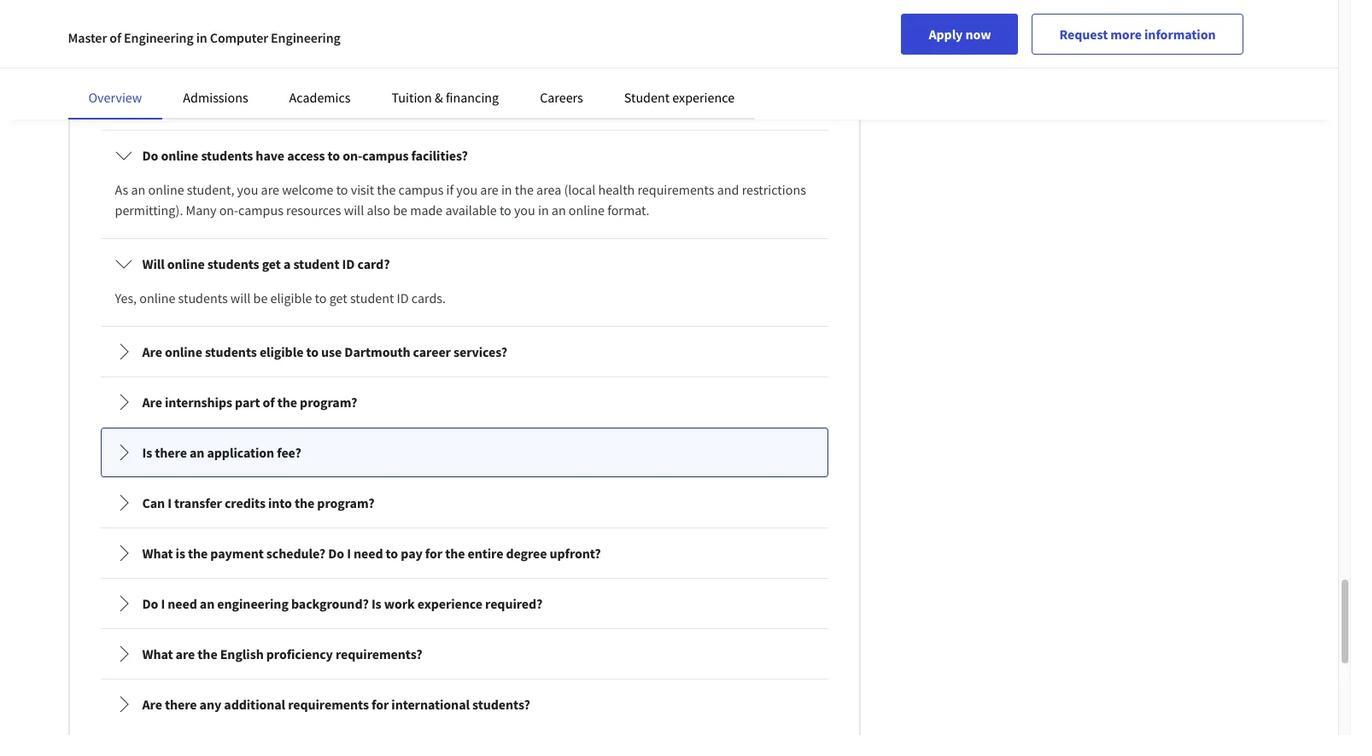 Task type: vqa. For each thing, say whether or not it's contained in the screenshot.
"slides" ELEMENT
no



Task type: locate. For each thing, give the bounding box(es) containing it.
2 vertical spatial i
[[161, 596, 165, 613]]

be down will online students get a student id card?
[[253, 290, 268, 307]]

and
[[683, 73, 705, 90], [717, 181, 739, 198]]

1 vertical spatial what
[[142, 646, 173, 663]]

dartmouth right use
[[345, 343, 411, 361]]

need
[[354, 545, 383, 562], [168, 596, 197, 613]]

to right access
[[328, 147, 340, 164]]

be inside yes. online students who are nearing completion of the program will be invited to attend investiture and commencement ceremonies on the dartmouth campus, pending completion of all degree requirements.
[[505, 73, 520, 90]]

i inside dropdown button
[[168, 495, 172, 512]]

1 vertical spatial degree
[[506, 545, 547, 562]]

to left use
[[306, 343, 319, 361]]

0 horizontal spatial need
[[168, 596, 197, 613]]

1 vertical spatial student
[[350, 290, 394, 307]]

1 horizontal spatial id
[[397, 290, 409, 307]]

1 vertical spatial get
[[330, 290, 348, 307]]

visit
[[351, 181, 374, 198]]

will there be a graduation ceremony?
[[142, 38, 363, 56]]

will up all
[[482, 73, 503, 90]]

card?
[[358, 255, 390, 273]]

what inside what are the english proficiency requirements? dropdown button
[[142, 646, 173, 663]]

1 vertical spatial are
[[142, 394, 162, 411]]

need down "is"
[[168, 596, 197, 613]]

made
[[410, 202, 443, 219]]

2 are from the top
[[142, 394, 162, 411]]

commencement
[[708, 73, 803, 90]]

an left application
[[190, 444, 205, 461]]

program?
[[300, 394, 357, 411], [317, 495, 375, 512]]

0 vertical spatial and
[[683, 73, 705, 90]]

experience right student at the top of page
[[673, 89, 735, 106]]

all
[[472, 93, 486, 110]]

engineering up the nearing on the left top of page
[[271, 29, 341, 46]]

will inside yes. online students who are nearing completion of the program will be invited to attend investiture and commencement ceremonies on the dartmouth campus, pending completion of all degree requirements.
[[482, 73, 503, 90]]

0 horizontal spatial and
[[683, 73, 705, 90]]

2 vertical spatial are
[[142, 696, 162, 713]]

program? down use
[[300, 394, 357, 411]]

requirements down proficiency
[[288, 696, 369, 713]]

of right master
[[110, 29, 121, 46]]

degree right the entire
[[506, 545, 547, 562]]

0 vertical spatial for
[[425, 545, 443, 562]]

0 horizontal spatial get
[[262, 255, 281, 273]]

will down permitting).
[[142, 255, 165, 273]]

1 vertical spatial requirements
[[288, 696, 369, 713]]

to left "pay"
[[386, 545, 398, 562]]

on- inside "as an online student, you are welcome to visit the campus if you are in the area (local health requirements and restrictions permitting). many on-campus resources will also be made available to you in an online format."
[[219, 202, 238, 219]]

0 vertical spatial completion
[[327, 73, 392, 90]]

online up internships
[[165, 343, 202, 361]]

students for get
[[207, 255, 259, 273]]

0 vertical spatial will
[[142, 38, 165, 56]]

experience right work
[[418, 596, 483, 613]]

1 vertical spatial id
[[397, 290, 409, 307]]

2 what from the top
[[142, 646, 173, 663]]

1 horizontal spatial need
[[354, 545, 383, 562]]

0 vertical spatial i
[[168, 495, 172, 512]]

1 horizontal spatial experience
[[673, 89, 735, 106]]

0 horizontal spatial is
[[142, 444, 152, 461]]

0 horizontal spatial dartmouth
[[223, 93, 286, 110]]

1 horizontal spatial requirements
[[638, 181, 715, 198]]

will
[[142, 38, 165, 56], [142, 255, 165, 273]]

i
[[168, 495, 172, 512], [347, 545, 351, 562], [161, 596, 165, 613]]

engineering
[[124, 29, 194, 46], [271, 29, 341, 46]]

area
[[537, 181, 562, 198]]

the right "is"
[[188, 545, 208, 562]]

online for do online students have access to on-campus facilities?
[[161, 147, 198, 164]]

online
[[161, 147, 198, 164], [148, 181, 184, 198], [569, 202, 605, 219], [167, 255, 205, 273], [140, 290, 176, 307], [165, 343, 202, 361]]

2 horizontal spatial in
[[538, 202, 549, 219]]

are there any additional requirements for international students?
[[142, 696, 530, 713]]

pending
[[340, 93, 387, 110]]

0 vertical spatial degree
[[489, 93, 528, 110]]

1 vertical spatial and
[[717, 181, 739, 198]]

request
[[1060, 26, 1108, 43]]

can
[[142, 495, 165, 512]]

need inside 'dropdown button'
[[168, 596, 197, 613]]

1 horizontal spatial and
[[717, 181, 739, 198]]

there up online
[[167, 38, 199, 56]]

2 vertical spatial do
[[142, 596, 158, 613]]

1 horizontal spatial is
[[372, 596, 382, 613]]

1 vertical spatial is
[[372, 596, 382, 613]]

1 engineering from the left
[[124, 29, 194, 46]]

get up yes, online students will be eligible to get student id cards.
[[262, 255, 281, 273]]

information
[[1145, 26, 1216, 43]]

will up online
[[142, 38, 165, 56]]

online down the '(local'
[[569, 202, 605, 219]]

i inside 'dropdown button'
[[161, 596, 165, 613]]

student down card?
[[350, 290, 394, 307]]

what left "is"
[[142, 545, 173, 562]]

students up yes, online students will be eligible to get student id cards.
[[207, 255, 259, 273]]

2 horizontal spatial will
[[482, 73, 503, 90]]

and inside yes. online students who are nearing completion of the program will be invited to attend investiture and commencement ceremonies on the dartmouth campus, pending completion of all degree requirements.
[[683, 73, 705, 90]]

0 horizontal spatial in
[[196, 29, 207, 46]]

1 vertical spatial there
[[155, 444, 187, 461]]

campus up visit
[[362, 147, 409, 164]]

there for are
[[165, 696, 197, 713]]

2 will from the top
[[142, 255, 165, 273]]

do i need an engineering background? is work experience required?
[[142, 596, 543, 613]]

0 vertical spatial will
[[482, 73, 503, 90]]

0 vertical spatial there
[[167, 38, 199, 56]]

for
[[425, 545, 443, 562], [372, 696, 389, 713]]

1 horizontal spatial will
[[344, 202, 364, 219]]

1 horizontal spatial engineering
[[271, 29, 341, 46]]

to up are online students eligible to use dartmouth career services?
[[315, 290, 327, 307]]

will online students get a student id card? button
[[101, 240, 828, 288]]

use
[[321, 343, 342, 361]]

are down the have
[[261, 181, 279, 198]]

engineering up online
[[124, 29, 194, 46]]

apply
[[929, 26, 963, 43]]

students up part
[[205, 343, 257, 361]]

student
[[293, 255, 340, 273], [350, 290, 394, 307]]

0 vertical spatial in
[[196, 29, 207, 46]]

to inside do online students have access to on-campus facilities? dropdown button
[[328, 147, 340, 164]]

to
[[564, 73, 576, 90], [328, 147, 340, 164], [336, 181, 348, 198], [500, 202, 512, 219], [315, 290, 327, 307], [306, 343, 319, 361], [386, 545, 398, 562]]

tuition & financing
[[392, 89, 499, 106]]

0 vertical spatial on-
[[343, 147, 363, 164]]

payment
[[211, 545, 264, 562]]

completion
[[327, 73, 392, 90], [390, 93, 455, 110]]

0 horizontal spatial student
[[293, 255, 340, 273]]

requirements
[[638, 181, 715, 198], [288, 696, 369, 713]]

list item
[[100, 0, 828, 21]]

1 vertical spatial do
[[328, 545, 344, 562]]

on- up visit
[[343, 147, 363, 164]]

0 vertical spatial id
[[342, 255, 355, 273]]

id
[[342, 255, 355, 273], [397, 290, 409, 307]]

online down many
[[167, 255, 205, 273]]

a up yes, online students will be eligible to get student id cards.
[[284, 255, 291, 273]]

be left invited
[[505, 73, 520, 90]]

be
[[202, 38, 217, 56], [505, 73, 520, 90], [393, 202, 408, 219], [253, 290, 268, 307]]

students up the on
[[180, 73, 229, 90]]

0 vertical spatial get
[[262, 255, 281, 273]]

international
[[392, 696, 470, 713]]

1 will from the top
[[142, 38, 165, 56]]

there up can
[[155, 444, 187, 461]]

program? up the what is the payment schedule? do i need to pay for the entire degree upfront? in the left of the page
[[317, 495, 375, 512]]

will for will there be a graduation ceremony?
[[142, 38, 165, 56]]

students inside 'dropdown button'
[[205, 343, 257, 361]]

an left engineering
[[200, 596, 215, 613]]

0 horizontal spatial on-
[[219, 202, 238, 219]]

financing
[[446, 89, 499, 106]]

0 vertical spatial program?
[[300, 394, 357, 411]]

are inside 'dropdown button'
[[142, 343, 162, 361]]

0 vertical spatial dartmouth
[[223, 93, 286, 110]]

do inside 'dropdown button'
[[142, 596, 158, 613]]

0 vertical spatial need
[[354, 545, 383, 562]]

0 horizontal spatial will
[[231, 290, 251, 307]]

1 what from the top
[[142, 545, 173, 562]]

need left "pay"
[[354, 545, 383, 562]]

0 vertical spatial campus
[[362, 147, 409, 164]]

eligible
[[271, 290, 312, 307], [260, 343, 304, 361]]

overview
[[88, 89, 142, 106]]

in left computer
[[196, 29, 207, 46]]

the right into
[[295, 495, 315, 512]]

0 vertical spatial what
[[142, 545, 173, 562]]

1 vertical spatial i
[[347, 545, 351, 562]]

1 vertical spatial eligible
[[260, 343, 304, 361]]

0 horizontal spatial engineering
[[124, 29, 194, 46]]

cards.
[[412, 290, 446, 307]]

will down will online students get a student id card?
[[231, 290, 251, 307]]

id left card?
[[342, 255, 355, 273]]

0 vertical spatial do
[[142, 147, 158, 164]]

for down requirements?
[[372, 696, 389, 713]]

will down visit
[[344, 202, 364, 219]]

students down will online students get a student id card?
[[178, 290, 228, 307]]

0 vertical spatial is
[[142, 444, 152, 461]]

of
[[110, 29, 121, 46], [395, 73, 406, 90], [458, 93, 469, 110], [263, 394, 275, 411]]

what left english
[[142, 646, 173, 663]]

and left the 'restrictions'
[[717, 181, 739, 198]]

do online students have access to on-campus facilities? button
[[101, 132, 828, 179]]

1 horizontal spatial dartmouth
[[345, 343, 411, 361]]

1 horizontal spatial a
[[284, 255, 291, 273]]

get inside dropdown button
[[262, 255, 281, 273]]

of right part
[[263, 394, 275, 411]]

1 are from the top
[[142, 343, 162, 361]]

experience inside 'dropdown button'
[[418, 596, 483, 613]]

online
[[140, 73, 177, 90]]

are online students eligible to use dartmouth career services?
[[142, 343, 508, 361]]

in
[[196, 29, 207, 46], [501, 181, 512, 198], [538, 202, 549, 219]]

pay
[[401, 545, 423, 562]]

1 horizontal spatial i
[[168, 495, 172, 512]]

online right yes,
[[140, 290, 176, 307]]

student up yes, online students will be eligible to get student id cards.
[[293, 255, 340, 273]]

online up 'student,'
[[161, 147, 198, 164]]

on
[[184, 93, 199, 110]]

to up requirements.
[[564, 73, 576, 90]]

are for are online students eligible to use dartmouth career services?
[[142, 343, 162, 361]]

1 horizontal spatial in
[[501, 181, 512, 198]]

is inside dropdown button
[[142, 444, 152, 461]]

1 vertical spatial in
[[501, 181, 512, 198]]

there inside dropdown button
[[155, 444, 187, 461]]

1 vertical spatial experience
[[418, 596, 483, 613]]

0 vertical spatial eligible
[[271, 290, 312, 307]]

get
[[262, 255, 281, 273], [330, 290, 348, 307]]

transfer
[[174, 495, 222, 512]]

get up use
[[330, 290, 348, 307]]

requirements inside dropdown button
[[288, 696, 369, 713]]

1 vertical spatial for
[[372, 696, 389, 713]]

eligible left use
[[260, 343, 304, 361]]

are internships part of the program? button
[[101, 379, 828, 426]]

1 vertical spatial program?
[[317, 495, 375, 512]]

work
[[384, 596, 415, 613]]

are right the who
[[260, 73, 278, 90]]

is left work
[[372, 596, 382, 613]]

there left any
[[165, 696, 197, 713]]

on-
[[343, 147, 363, 164], [219, 202, 238, 219]]

the right part
[[277, 394, 297, 411]]

degree right all
[[489, 93, 528, 110]]

what for what are the english proficiency requirements?
[[142, 646, 173, 663]]

to inside are online students eligible to use dartmouth career services? 'dropdown button'
[[306, 343, 319, 361]]

you right if
[[457, 181, 478, 198]]

of left all
[[458, 93, 469, 110]]

an
[[131, 181, 146, 198], [552, 202, 566, 219], [190, 444, 205, 461], [200, 596, 215, 613]]

are left english
[[176, 646, 195, 663]]

more
[[1111, 26, 1142, 43]]

is up can
[[142, 444, 152, 461]]

2 vertical spatial there
[[165, 696, 197, 713]]

a left graduation
[[219, 38, 227, 56]]

0 horizontal spatial i
[[161, 596, 165, 613]]

on- inside dropdown button
[[343, 147, 363, 164]]

online inside 'dropdown button'
[[165, 343, 202, 361]]

students
[[180, 73, 229, 90], [201, 147, 253, 164], [207, 255, 259, 273], [178, 290, 228, 307], [205, 343, 257, 361]]

and right investiture
[[683, 73, 705, 90]]

0 vertical spatial requirements
[[638, 181, 715, 198]]

i for engineering
[[161, 596, 165, 613]]

be right also
[[393, 202, 408, 219]]

id left cards. at the left
[[397, 290, 409, 307]]

what inside "what is the payment schedule? do i need to pay for the entire degree upfront?" dropdown button
[[142, 545, 173, 562]]

application
[[207, 444, 274, 461]]

you
[[237, 181, 258, 198], [457, 181, 478, 198], [514, 202, 536, 219]]

the right the on
[[201, 93, 220, 110]]

1 horizontal spatial on-
[[343, 147, 363, 164]]

0 horizontal spatial id
[[342, 255, 355, 273]]

apply now button
[[902, 14, 1019, 55]]

experience
[[673, 89, 735, 106], [418, 596, 483, 613]]

3 are from the top
[[142, 696, 162, 713]]

1 vertical spatial will
[[142, 255, 165, 273]]

requirements up "format."
[[638, 181, 715, 198]]

in down area
[[538, 202, 549, 219]]

online up permitting).
[[148, 181, 184, 198]]

students for who
[[180, 73, 229, 90]]

campus up made
[[399, 181, 444, 198]]

for right "pay"
[[425, 545, 443, 562]]

there for is
[[155, 444, 187, 461]]

student
[[624, 89, 670, 106]]

1 vertical spatial a
[[284, 255, 291, 273]]

part
[[235, 394, 260, 411]]

background?
[[291, 596, 369, 613]]

graduation
[[229, 38, 295, 56]]

students up 'student,'
[[201, 147, 253, 164]]

are
[[260, 73, 278, 90], [261, 181, 279, 198], [480, 181, 499, 198], [176, 646, 195, 663]]

0 vertical spatial experience
[[673, 89, 735, 106]]

dartmouth down the who
[[223, 93, 286, 110]]

dartmouth
[[223, 93, 286, 110], [345, 343, 411, 361]]

students?
[[473, 696, 530, 713]]

online for yes, online students will be eligible to get student id cards.
[[140, 290, 176, 307]]

you right 'student,'
[[237, 181, 258, 198]]

to inside yes. online students who are nearing completion of the program will be invited to attend investiture and commencement ceremonies on the dartmouth campus, pending completion of all degree requirements.
[[564, 73, 576, 90]]

1 vertical spatial on-
[[219, 202, 238, 219]]

campus,
[[289, 93, 337, 110]]

0 vertical spatial student
[[293, 255, 340, 273]]

what
[[142, 545, 173, 562], [142, 646, 173, 663]]

1 vertical spatial need
[[168, 596, 197, 613]]

what for what is the payment schedule? do i need to pay for the entire degree upfront?
[[142, 545, 173, 562]]

is inside 'dropdown button'
[[372, 596, 382, 613]]

entire
[[468, 545, 504, 562]]

do
[[142, 147, 158, 164], [328, 545, 344, 562], [142, 596, 158, 613]]

1 vertical spatial dartmouth
[[345, 343, 411, 361]]

0 vertical spatial a
[[219, 38, 227, 56]]

invited
[[522, 73, 562, 90]]

0 vertical spatial are
[[142, 343, 162, 361]]

campus down welcome on the top of page
[[238, 202, 284, 219]]

on- down 'student,'
[[219, 202, 238, 219]]

a
[[219, 38, 227, 56], [284, 255, 291, 273]]

students for eligible
[[205, 343, 257, 361]]

in left area
[[501, 181, 512, 198]]

students inside yes. online students who are nearing completion of the program will be invited to attend investiture and commencement ceremonies on the dartmouth campus, pending completion of all degree requirements.
[[180, 73, 229, 90]]

2 horizontal spatial i
[[347, 545, 351, 562]]

what are the english proficiency requirements? button
[[101, 631, 828, 678]]

degree
[[489, 93, 528, 110], [506, 545, 547, 562]]

2 vertical spatial in
[[538, 202, 549, 219]]

you right available
[[514, 202, 536, 219]]

0 horizontal spatial experience
[[418, 596, 483, 613]]

1 vertical spatial will
[[344, 202, 364, 219]]

eligible down will online students get a student id card?
[[271, 290, 312, 307]]

0 horizontal spatial requirements
[[288, 696, 369, 713]]

do for engineering
[[142, 596, 158, 613]]

be up the admissions
[[202, 38, 217, 56]]

the left english
[[198, 646, 218, 663]]



Task type: describe. For each thing, give the bounding box(es) containing it.
facilities?
[[411, 147, 468, 164]]

available
[[446, 202, 497, 219]]

ceremonies
[[115, 93, 181, 110]]

additional
[[224, 696, 285, 713]]

do for access
[[142, 147, 158, 164]]

students for will
[[178, 290, 228, 307]]

as
[[115, 181, 128, 198]]

master
[[68, 29, 107, 46]]

be inside dropdown button
[[202, 38, 217, 56]]

yes. online students who are nearing completion of the program will be invited to attend investiture and commencement ceremonies on the dartmouth campus, pending completion of all degree requirements.
[[115, 73, 803, 110]]

can i transfer credits into the program? button
[[101, 479, 828, 527]]

student experience
[[624, 89, 735, 106]]

program? inside dropdown button
[[300, 394, 357, 411]]

what is the payment schedule? do i need to pay for the entire degree upfront?
[[142, 545, 601, 562]]

the inside can i transfer credits into the program? dropdown button
[[295, 495, 315, 512]]

be inside "as an online student, you are welcome to visit the campus if you are in the area (local health requirements and restrictions permitting). many on-campus resources will also be made available to you in an online format."
[[393, 202, 408, 219]]

are for are internships part of the program?
[[142, 394, 162, 411]]

is
[[176, 545, 185, 562]]

0 horizontal spatial for
[[372, 696, 389, 713]]

requirements.
[[531, 93, 611, 110]]

admissions link
[[183, 89, 248, 106]]

master of engineering in computer engineering
[[68, 29, 341, 46]]

are up available
[[480, 181, 499, 198]]

ceremony?
[[297, 38, 363, 56]]

attend
[[579, 73, 616, 90]]

schedule?
[[266, 545, 326, 562]]

an inside dropdown button
[[190, 444, 205, 461]]

and inside "as an online student, you are welcome to visit the campus if you are in the area (local health requirements and restrictions permitting). many on-campus resources will also be made available to you in an online format."
[[717, 181, 739, 198]]

(local
[[564, 181, 596, 198]]

yes.
[[115, 73, 137, 90]]

will online students get a student id card?
[[142, 255, 390, 273]]

degree inside yes. online students who are nearing completion of the program will be invited to attend investiture and commencement ceremonies on the dartmouth campus, pending completion of all degree requirements.
[[489, 93, 528, 110]]

admissions
[[183, 89, 248, 106]]

an right the as
[[131, 181, 146, 198]]

2 vertical spatial campus
[[238, 202, 284, 219]]

1 horizontal spatial get
[[330, 290, 348, 307]]

as an online student, you are welcome to visit the campus if you are in the area (local health requirements and restrictions permitting). many on-campus resources will also be made available to you in an online format.
[[115, 181, 806, 219]]

will inside "as an online student, you are welcome to visit the campus if you are in the area (local health requirements and restrictions permitting). many on-campus resources will also be made available to you in an online format."
[[344, 202, 364, 219]]

dartmouth inside 'dropdown button'
[[345, 343, 411, 361]]

format.
[[608, 202, 650, 219]]

academics
[[289, 89, 351, 106]]

many
[[186, 202, 217, 219]]

careers
[[540, 89, 583, 106]]

is there an application fee?
[[142, 444, 301, 461]]

careers link
[[540, 89, 583, 106]]

need inside dropdown button
[[354, 545, 383, 562]]

0 horizontal spatial you
[[237, 181, 258, 198]]

the inside what are the english proficiency requirements? dropdown button
[[198, 646, 218, 663]]

1 horizontal spatial for
[[425, 545, 443, 562]]

eligible inside are online students eligible to use dartmouth career services? 'dropdown button'
[[260, 343, 304, 361]]

have
[[256, 147, 285, 164]]

health
[[599, 181, 635, 198]]

what is the payment schedule? do i need to pay for the entire degree upfront? button
[[101, 530, 828, 578]]

the left &
[[409, 73, 428, 90]]

to right available
[[500, 202, 512, 219]]

online for are online students eligible to use dartmouth career services?
[[165, 343, 202, 361]]

2 engineering from the left
[[271, 29, 341, 46]]

who
[[232, 73, 257, 90]]

required?
[[485, 596, 543, 613]]

request more information
[[1060, 26, 1216, 43]]

of left &
[[395, 73, 406, 90]]

yes,
[[115, 290, 137, 307]]

i inside dropdown button
[[347, 545, 351, 562]]

tuition
[[392, 89, 432, 106]]

yes, online students will be eligible to get student id cards.
[[115, 290, 446, 307]]

do online students have access to on-campus facilities?
[[142, 147, 468, 164]]

1 vertical spatial campus
[[399, 181, 444, 198]]

are inside yes. online students who are nearing completion of the program will be invited to attend investiture and commencement ceremonies on the dartmouth campus, pending completion of all degree requirements.
[[260, 73, 278, 90]]

program? inside dropdown button
[[317, 495, 375, 512]]

are there any additional requirements for international students? button
[[101, 681, 828, 729]]

1 vertical spatial completion
[[390, 93, 455, 110]]

to inside "what is the payment schedule? do i need to pay for the entire degree upfront?" dropdown button
[[386, 545, 398, 562]]

will for will online students get a student id card?
[[142, 255, 165, 273]]

are inside dropdown button
[[176, 646, 195, 663]]

student inside dropdown button
[[293, 255, 340, 273]]

credits
[[225, 495, 266, 512]]

the left area
[[515, 181, 534, 198]]

the up also
[[377, 181, 396, 198]]

welcome
[[282, 181, 334, 198]]

career
[[413, 343, 451, 361]]

proficiency
[[266, 646, 333, 663]]

i for into
[[168, 495, 172, 512]]

&
[[435, 89, 443, 106]]

2 vertical spatial will
[[231, 290, 251, 307]]

requirements inside "as an online student, you are welcome to visit the campus if you are in the area (local health requirements and restrictions permitting). many on-campus resources will also be made available to you in an online format."
[[638, 181, 715, 198]]

of inside dropdown button
[[263, 394, 275, 411]]

campus inside dropdown button
[[362, 147, 409, 164]]

degree inside dropdown button
[[506, 545, 547, 562]]

can i transfer credits into the program?
[[142, 495, 375, 512]]

nearing
[[281, 73, 324, 90]]

the left the entire
[[445, 545, 465, 562]]

an down area
[[552, 202, 566, 219]]

the inside are internships part of the program? dropdown button
[[277, 394, 297, 411]]

is there an application fee? button
[[101, 429, 828, 477]]

do i need an engineering background? is work experience required? button
[[101, 580, 828, 628]]

into
[[268, 495, 292, 512]]

academics link
[[289, 89, 351, 106]]

permitting).
[[115, 202, 183, 219]]

are online students eligible to use dartmouth career services? button
[[101, 328, 828, 376]]

there for will
[[167, 38, 199, 56]]

any
[[200, 696, 222, 713]]

are for are there any additional requirements for international students?
[[142, 696, 162, 713]]

restrictions
[[742, 181, 806, 198]]

id inside dropdown button
[[342, 255, 355, 273]]

overview link
[[88, 89, 142, 106]]

internships
[[165, 394, 232, 411]]

to left visit
[[336, 181, 348, 198]]

students for have
[[201, 147, 253, 164]]

fee?
[[277, 444, 301, 461]]

dartmouth inside yes. online students who are nearing completion of the program will be invited to attend investiture and commencement ceremonies on the dartmouth campus, pending completion of all degree requirements.
[[223, 93, 286, 110]]

engineering
[[217, 596, 289, 613]]

1 horizontal spatial student
[[350, 290, 394, 307]]

0 horizontal spatial a
[[219, 38, 227, 56]]

tuition & financing link
[[392, 89, 499, 106]]

services?
[[454, 343, 508, 361]]

will there be a graduation ceremony? button
[[101, 23, 828, 71]]

student experience link
[[624, 89, 735, 106]]

online for will online students get a student id card?
[[167, 255, 205, 273]]

an inside 'dropdown button'
[[200, 596, 215, 613]]

upfront?
[[550, 545, 601, 562]]

computer
[[210, 29, 268, 46]]

investiture
[[619, 73, 680, 90]]

1 horizontal spatial you
[[457, 181, 478, 198]]

also
[[367, 202, 390, 219]]

2 horizontal spatial you
[[514, 202, 536, 219]]



